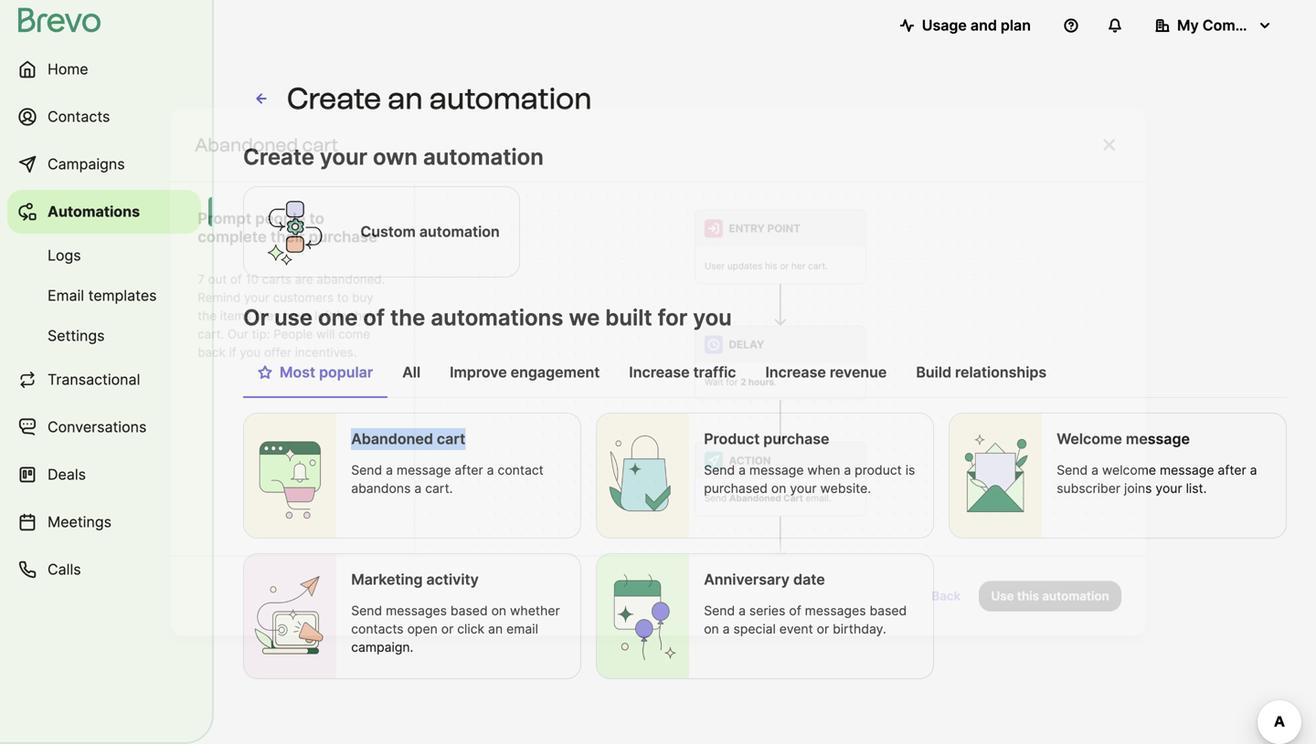 Task type: vqa. For each thing, say whether or not it's contained in the screenshot.


Task type: describe. For each thing, give the bounding box(es) containing it.
all link
[[388, 355, 435, 397]]

conversations link
[[7, 406, 201, 450]]

increase traffic
[[629, 364, 736, 382]]

activity
[[426, 571, 479, 589]]

logs
[[48, 247, 81, 265]]

complete
[[214, 233, 281, 251]]

or use one of the automations we built for you
[[243, 304, 732, 331]]

cart. inside the send a message after a contact abandons a cart.
[[425, 481, 453, 497]]

logs link
[[7, 238, 201, 274]]

use this automation
[[979, 581, 1093, 596]]

wait
[[703, 377, 721, 388]]

use this automation button
[[967, 574, 1105, 603]]

based inside send messages based on whether contacts open or click an email campaign.
[[450, 604, 488, 619]]

dxrbf image
[[258, 366, 272, 380]]

deals link
[[7, 453, 201, 497]]

increase revenue link
[[751, 355, 902, 397]]

calls link
[[7, 548, 201, 592]]

user
[[703, 265, 722, 276]]

prompt
[[214, 215, 266, 233]]

or inside send a series of messages based on a special event or birthday.
[[817, 622, 829, 638]]

marketing activity
[[351, 571, 479, 589]]

increase for increase traffic
[[629, 364, 690, 382]]

improve engagement link
[[435, 355, 614, 397]]

improve engagement
[[450, 364, 600, 382]]

on inside send messages based on whether contacts open or click an email campaign.
[[491, 604, 506, 619]]

back
[[214, 346, 241, 361]]

send for product purchase
[[704, 463, 735, 478]]

to inside prompt people to complete their purchase
[[322, 215, 337, 233]]

to inside 7 out of 10 carts are abandoned. remind your customers to buy the items they have left in their cart. our tip: people will come back if you offer incentives.
[[349, 294, 360, 308]]

we
[[569, 304, 600, 331]]

plan
[[1001, 16, 1031, 34]]

of inside 7 out of 10 carts are abandoned. remind your customers to buy the items they have left in their cart. our tip: people will come back if you offer incentives.
[[246, 276, 257, 290]]

campaign.
[[351, 640, 413, 656]]

back
[[922, 581, 950, 596]]

message inside the send a message after a contact abandons a cart.
[[397, 463, 451, 478]]

increase traffic link
[[614, 355, 751, 397]]

when
[[807, 463, 840, 478]]

incentives.
[[308, 346, 368, 361]]

after inside send a welcome message after a subscriber joins your list.
[[1218, 463, 1246, 478]]

2 horizontal spatial cart.
[[803, 265, 822, 276]]

1 horizontal spatial for
[[724, 377, 735, 388]]

home
[[48, 60, 88, 78]]

one
[[318, 304, 358, 331]]

birthday.
[[833, 622, 886, 638]]

delay
[[726, 340, 761, 352]]

2 vertical spatial abandoned
[[727, 489, 777, 500]]

send down the product
[[703, 489, 724, 500]]

calls
[[48, 561, 81, 579]]

send messages based on whether contacts open or click an email campaign.
[[351, 604, 560, 656]]

company
[[1202, 16, 1270, 34]]

action
[[726, 452, 767, 464]]

event
[[779, 622, 813, 638]]

welcome
[[1057, 430, 1122, 448]]

series
[[749, 604, 785, 619]]

prompt people to complete their purchase
[[214, 215, 388, 251]]

built
[[605, 304, 652, 331]]

his
[[761, 265, 773, 276]]

contacts
[[48, 108, 110, 126]]

build relationships link
[[902, 355, 1061, 397]]

traffic
[[693, 364, 736, 382]]

relationships
[[955, 364, 1047, 382]]

abandoned.
[[329, 276, 395, 290]]

the inside 7 out of 10 carts are abandoned. remind your customers to buy the items they have left in their cart. our tip: people will come back if you offer incentives.
[[214, 311, 233, 326]]

of for send a series of messages based on a special event or birthday.
[[789, 604, 801, 619]]

7 out of 10 carts are abandoned. remind your customers to buy the items they have left in their cart. our tip: people will come back if you offer incentives.
[[214, 276, 395, 361]]

your inside send a welcome message after a subscriber joins your list.
[[1156, 481, 1182, 497]]

date
[[793, 571, 825, 589]]

buy
[[363, 294, 384, 308]]

send a message after a contact abandons a cart.
[[351, 463, 544, 497]]

10
[[260, 276, 273, 290]]

contacts
[[351, 622, 404, 638]]

automations
[[431, 304, 563, 331]]

custom
[[360, 223, 416, 241]]

welcome message
[[1057, 430, 1190, 448]]

my company
[[1177, 16, 1270, 34]]

cart
[[779, 489, 798, 500]]

most popular link
[[243, 355, 388, 398]]

email
[[48, 287, 84, 305]]

own
[[373, 143, 418, 170]]

usage and plan button
[[885, 7, 1046, 44]]

conversations
[[48, 419, 147, 436]]

left
[[327, 311, 345, 326]]

my company button
[[1141, 7, 1287, 44]]

1 vertical spatial purchase
[[763, 430, 829, 448]]

product purchase
[[704, 430, 829, 448]]

an inside send messages based on whether contacts open or click an email campaign.
[[488, 622, 503, 638]]

0 vertical spatial for
[[658, 304, 688, 331]]

or inside send messages based on whether contacts open or click an email campaign.
[[441, 622, 454, 638]]

most popular
[[280, 364, 373, 382]]

0 vertical spatial an
[[388, 81, 423, 116]]

build
[[916, 364, 952, 382]]

items
[[236, 311, 266, 326]]



Task type: locate. For each thing, give the bounding box(es) containing it.
send up subscriber
[[1057, 463, 1088, 478]]

messages up open
[[386, 604, 447, 619]]

1 horizontal spatial on
[[704, 622, 719, 638]]

purchased
[[704, 481, 768, 497]]

on inside send a series of messages based on a special event or birthday.
[[704, 622, 719, 638]]

or left "click"
[[441, 622, 454, 638]]

create up the people
[[243, 143, 314, 170]]

1 messages from the left
[[386, 604, 447, 619]]

create up create your own automation
[[287, 81, 381, 116]]

1 horizontal spatial an
[[488, 622, 503, 638]]

1 vertical spatial cart
[[437, 430, 465, 448]]

your down 10
[[259, 294, 284, 308]]

cart. inside 7 out of 10 carts are abandoned. remind your customers to buy the items they have left in their cart. our tip: people will come back if you offer incentives.
[[214, 329, 240, 343]]

2 increase from the left
[[765, 364, 826, 382]]

cart up the send a message after a contact abandons a cart.
[[437, 430, 465, 448]]

you
[[693, 304, 732, 331], [255, 346, 275, 361]]

message up cart
[[749, 463, 804, 478]]

of left 10
[[246, 276, 257, 290]]

message
[[1126, 430, 1190, 448], [397, 463, 451, 478], [749, 463, 804, 478], [1160, 463, 1214, 478]]

1 vertical spatial you
[[255, 346, 275, 361]]

send inside 'send a message when a product is purchased on your website.'
[[704, 463, 735, 478]]

1 vertical spatial of
[[363, 304, 385, 331]]

out
[[224, 276, 243, 290]]

user updates his or her cart.
[[703, 265, 822, 276]]

your left list.
[[1156, 481, 1182, 497]]

most
[[280, 364, 315, 382]]

email templates
[[48, 287, 157, 305]]

whether
[[510, 604, 560, 619]]

2 after from the left
[[1218, 463, 1246, 478]]

product
[[704, 430, 760, 448]]

send for abandoned cart
[[351, 463, 382, 478]]

0 horizontal spatial cart.
[[214, 329, 240, 343]]

1 horizontal spatial their
[[362, 311, 387, 326]]

1 horizontal spatial you
[[693, 304, 732, 331]]

her
[[787, 265, 800, 276]]

your inside 'send a message when a product is purchased on your website.'
[[790, 481, 817, 497]]

email templates link
[[7, 278, 201, 314]]

on inside 'send a message when a product is purchased on your website.'
[[771, 481, 786, 497]]

0 horizontal spatial abandoned cart
[[212, 143, 350, 164]]

to right the people
[[322, 215, 337, 233]]

1 horizontal spatial to
[[349, 294, 360, 308]]

create your own automation
[[243, 143, 544, 170]]

send inside send a series of messages based on a special event or birthday.
[[704, 604, 735, 619]]

increase inside increase revenue link
[[765, 364, 826, 382]]

0 vertical spatial purchase
[[321, 233, 388, 251]]

on left 'special'
[[704, 622, 719, 638]]

2 horizontal spatial abandoned
[[727, 489, 777, 500]]

abandoned
[[212, 143, 311, 164], [351, 430, 433, 448], [727, 489, 777, 500]]

point
[[763, 228, 795, 240]]

contacts link
[[7, 95, 201, 139]]

1 vertical spatial to
[[349, 294, 360, 308]]

all
[[402, 364, 421, 382]]

the right buy
[[390, 304, 425, 331]]

of inside send a series of messages based on a special event or birthday.
[[789, 604, 801, 619]]

send
[[351, 463, 382, 478], [704, 463, 735, 478], [1057, 463, 1088, 478], [703, 489, 724, 500], [351, 604, 382, 619], [704, 604, 735, 619]]

2 messages from the left
[[805, 604, 866, 619]]

1 horizontal spatial increase
[[765, 364, 826, 382]]

1 vertical spatial abandoned cart
[[351, 430, 465, 448]]

1 horizontal spatial or
[[776, 265, 784, 276]]

0 horizontal spatial their
[[285, 233, 318, 251]]

cart. right her
[[803, 265, 822, 276]]

0 horizontal spatial of
[[246, 276, 257, 290]]

you right if
[[255, 346, 275, 361]]

send inside the send a message after a contact abandons a cart.
[[351, 463, 382, 478]]

0 horizontal spatial for
[[658, 304, 688, 331]]

send inside send a welcome message after a subscriber joins your list.
[[1057, 463, 1088, 478]]

2 vertical spatial cart.
[[425, 481, 453, 497]]

their
[[285, 233, 318, 251], [362, 311, 387, 326]]

2 based from the left
[[870, 604, 907, 619]]

1 horizontal spatial of
[[363, 304, 385, 331]]

cart left own
[[315, 143, 350, 164]]

entry point
[[726, 228, 795, 240]]

home link
[[7, 48, 201, 91]]

purchase up when
[[763, 430, 829, 448]]

updates
[[725, 265, 759, 276]]

0 vertical spatial cart.
[[803, 265, 822, 276]]

subscriber
[[1057, 481, 1121, 497]]

revenue
[[830, 364, 887, 382]]

their inside prompt people to complete their purchase
[[285, 233, 318, 251]]

meetings link
[[7, 501, 201, 545]]

messages
[[386, 604, 447, 619], [805, 604, 866, 619]]

abandoned down action
[[727, 489, 777, 500]]

1 vertical spatial an
[[488, 622, 503, 638]]

1 horizontal spatial abandoned cart
[[351, 430, 465, 448]]

2 horizontal spatial on
[[771, 481, 786, 497]]

1 after from the left
[[455, 463, 483, 478]]

0 vertical spatial to
[[322, 215, 337, 233]]

usage and plan
[[922, 16, 1031, 34]]

.
[[770, 377, 772, 388]]

an up own
[[388, 81, 423, 116]]

increase right the 2
[[765, 364, 826, 382]]

based inside send a series of messages based on a special event or birthday.
[[870, 604, 907, 619]]

of for or use one of the automations we built for you
[[363, 304, 385, 331]]

of
[[246, 276, 257, 290], [363, 304, 385, 331], [789, 604, 801, 619]]

message up list.
[[1160, 463, 1214, 478]]

0 horizontal spatial to
[[322, 215, 337, 233]]

cart. right 'abandons'
[[425, 481, 453, 497]]

send up purchased
[[704, 463, 735, 478]]

0 vertical spatial create
[[287, 81, 381, 116]]

your down when
[[790, 481, 817, 497]]

0 vertical spatial their
[[285, 233, 318, 251]]

increase for increase revenue
[[765, 364, 826, 382]]

transactional
[[48, 371, 140, 389]]

your
[[320, 143, 367, 170], [259, 294, 284, 308], [790, 481, 817, 497], [1156, 481, 1182, 497]]

to up 'in'
[[349, 294, 360, 308]]

or right event
[[817, 622, 829, 638]]

create an automation
[[287, 81, 592, 116]]

purchase up abandoned.
[[321, 233, 388, 251]]

open
[[407, 622, 438, 638]]

0 vertical spatial you
[[693, 304, 732, 331]]

tab list
[[243, 355, 1287, 398]]

0 vertical spatial cart
[[315, 143, 350, 164]]

create
[[287, 81, 381, 116], [243, 143, 314, 170]]

special
[[733, 622, 776, 638]]

2
[[738, 377, 743, 388]]

2 vertical spatial of
[[789, 604, 801, 619]]

0 horizontal spatial an
[[388, 81, 423, 116]]

templates
[[88, 287, 157, 305]]

based up "click"
[[450, 604, 488, 619]]

send for marketing activity
[[351, 604, 382, 619]]

messages up the birthday.
[[805, 604, 866, 619]]

1 horizontal spatial based
[[870, 604, 907, 619]]

send up 'special'
[[704, 604, 735, 619]]

based up the birthday.
[[870, 604, 907, 619]]

message inside send a welcome message after a subscriber joins your list.
[[1160, 463, 1214, 478]]

7
[[214, 276, 221, 290]]

of right 'in'
[[363, 304, 385, 331]]

message up send a welcome message after a subscriber joins your list.
[[1126, 430, 1190, 448]]

1 vertical spatial cart.
[[214, 329, 240, 343]]

wait for 2 hours .
[[703, 377, 772, 388]]

on
[[771, 481, 786, 497], [491, 604, 506, 619], [704, 622, 719, 638]]

0 vertical spatial on
[[771, 481, 786, 497]]

message inside 'send a message when a product is purchased on your website.'
[[749, 463, 804, 478]]

increase inside increase traffic link
[[629, 364, 690, 382]]

contact
[[498, 463, 544, 478]]

anniversary date
[[704, 571, 825, 589]]

popular
[[319, 364, 373, 382]]

0 horizontal spatial increase
[[629, 364, 690, 382]]

abandoned cart
[[212, 143, 350, 164], [351, 430, 465, 448]]

1 vertical spatial abandoned
[[351, 430, 433, 448]]

use
[[274, 304, 313, 331]]

of up event
[[789, 604, 801, 619]]

increase
[[629, 364, 690, 382], [765, 364, 826, 382]]

increase left wait
[[629, 364, 690, 382]]

1 vertical spatial for
[[724, 377, 735, 388]]

0 horizontal spatial on
[[491, 604, 506, 619]]

0 horizontal spatial abandoned
[[212, 143, 311, 164]]

0 horizontal spatial cart
[[315, 143, 350, 164]]

on left email.
[[771, 481, 786, 497]]

a
[[386, 463, 393, 478], [487, 463, 494, 478], [739, 463, 746, 478], [844, 463, 851, 478], [1091, 463, 1099, 478], [1250, 463, 1257, 478], [414, 481, 422, 497], [739, 604, 746, 619], [723, 622, 730, 638]]

abandoned cart up the people
[[212, 143, 350, 164]]

0 horizontal spatial purchase
[[321, 233, 388, 251]]

transactional link
[[7, 358, 201, 402]]

their inside 7 out of 10 carts are abandoned. remind your customers to buy the items they have left in their cart. our tip: people will come back if you offer incentives.
[[362, 311, 387, 326]]

our
[[243, 329, 263, 343]]

0 horizontal spatial the
[[214, 311, 233, 326]]

based
[[450, 604, 488, 619], [870, 604, 907, 619]]

1 vertical spatial create
[[243, 143, 314, 170]]

0 horizontal spatial or
[[441, 622, 454, 638]]

send up contacts
[[351, 604, 382, 619]]

abandoned up prompt
[[212, 143, 311, 164]]

cart. up back
[[214, 329, 240, 343]]

1 horizontal spatial abandoned
[[351, 430, 433, 448]]

send abandoned cart email.
[[703, 489, 825, 500]]

0 vertical spatial of
[[246, 276, 257, 290]]

1 vertical spatial on
[[491, 604, 506, 619]]

list.
[[1186, 481, 1207, 497]]

1 horizontal spatial cart.
[[425, 481, 453, 497]]

send up 'abandons'
[[351, 463, 382, 478]]

message up 'abandons'
[[397, 463, 451, 478]]

1 horizontal spatial after
[[1218, 463, 1246, 478]]

welcome
[[1102, 463, 1156, 478]]

1 horizontal spatial cart
[[437, 430, 465, 448]]

0 horizontal spatial you
[[255, 346, 275, 361]]

their up carts
[[285, 233, 318, 251]]

send a message when a product is purchased on your website.
[[704, 463, 915, 497]]

abandoned up 'abandons'
[[351, 430, 433, 448]]

an right "click"
[[488, 622, 503, 638]]

send inside send messages based on whether contacts open or click an email campaign.
[[351, 604, 382, 619]]

your left own
[[320, 143, 367, 170]]

send for welcome message
[[1057, 463, 1088, 478]]

campaigns
[[48, 155, 125, 173]]

for right built on the left top of page
[[658, 304, 688, 331]]

settings
[[48, 327, 105, 345]]

messages inside send messages based on whether contacts open or click an email campaign.
[[386, 604, 447, 619]]

2 horizontal spatial or
[[817, 622, 829, 638]]

1 based from the left
[[450, 604, 488, 619]]

use
[[979, 581, 1001, 596]]

improve
[[450, 364, 507, 382]]

abandoned cart up the send a message after a contact abandons a cart.
[[351, 430, 465, 448]]

meetings
[[48, 514, 111, 531]]

2 horizontal spatial of
[[789, 604, 801, 619]]

tab list containing most popular
[[243, 355, 1287, 398]]

hours
[[745, 377, 770, 388]]

0 horizontal spatial after
[[455, 463, 483, 478]]

click
[[457, 622, 485, 638]]

send a welcome message after a subscriber joins your list.
[[1057, 463, 1257, 497]]

1 horizontal spatial the
[[390, 304, 425, 331]]

they
[[269, 311, 294, 326]]

you inside 7 out of 10 carts are abandoned. remind your customers to buy the items they have left in their cart. our tip: people will come back if you offer incentives.
[[255, 346, 275, 361]]

2 vertical spatial on
[[704, 622, 719, 638]]

1 horizontal spatial purchase
[[763, 430, 829, 448]]

create for create an automation
[[287, 81, 381, 116]]

0 vertical spatial abandoned
[[212, 143, 311, 164]]

0 horizontal spatial messages
[[386, 604, 447, 619]]

marketing
[[351, 571, 423, 589]]

your inside 7 out of 10 carts are abandoned. remind your customers to buy the items they have left in their cart. our tip: people will come back if you offer incentives.
[[259, 294, 284, 308]]

engagement
[[511, 364, 600, 382]]

send for anniversary date
[[704, 604, 735, 619]]

you up delay
[[693, 304, 732, 331]]

after
[[455, 463, 483, 478], [1218, 463, 1246, 478]]

or
[[243, 304, 269, 331]]

deals
[[48, 466, 86, 484]]

people
[[287, 329, 325, 343]]

messages inside send a series of messages based on a special event or birthday.
[[805, 604, 866, 619]]

or right his
[[776, 265, 784, 276]]

custom automation
[[360, 223, 500, 241]]

1 vertical spatial their
[[362, 311, 387, 326]]

the down the remind
[[214, 311, 233, 326]]

after inside the send a message after a contact abandons a cart.
[[455, 463, 483, 478]]

0 vertical spatial abandoned cart
[[212, 143, 350, 164]]

purchase inside prompt people to complete their purchase
[[321, 233, 388, 251]]

create for create your own automation
[[243, 143, 314, 170]]

0 horizontal spatial based
[[450, 604, 488, 619]]

or
[[776, 265, 784, 276], [441, 622, 454, 638], [817, 622, 829, 638]]

product
[[855, 463, 902, 478]]

send a series of messages based on a special event or birthday.
[[704, 604, 907, 638]]

for left the 2
[[724, 377, 735, 388]]

their down buy
[[362, 311, 387, 326]]

on up email
[[491, 604, 506, 619]]

1 increase from the left
[[629, 364, 690, 382]]

for
[[658, 304, 688, 331], [724, 377, 735, 388]]

1 horizontal spatial messages
[[805, 604, 866, 619]]

is
[[905, 463, 915, 478]]

the
[[390, 304, 425, 331], [214, 311, 233, 326]]



